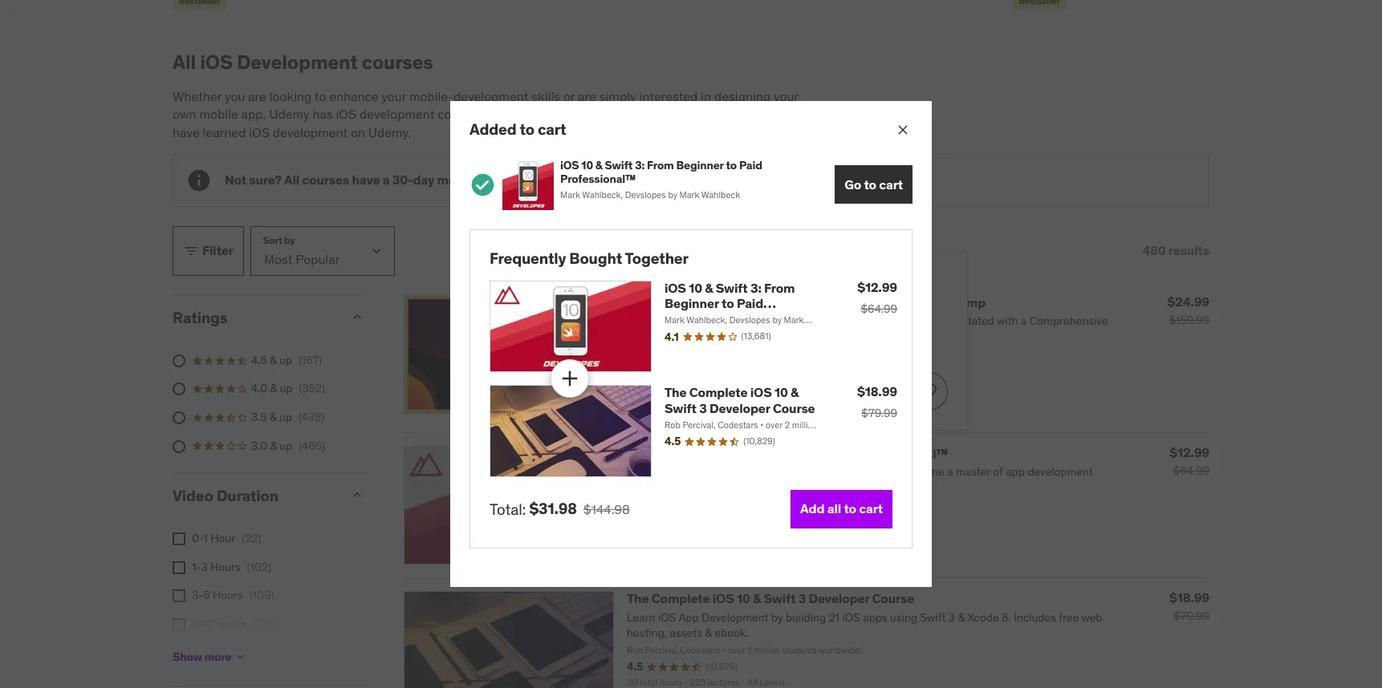 Task type: describe. For each thing, give the bounding box(es) containing it.
& inside the complete ios 10 & swift 3 developer course rob percival, codestars • over 2 million students worldwide!
[[791, 385, 799, 401]]

0 horizontal spatial go to cart
[[755, 383, 814, 400]]

rob
[[665, 420, 681, 431]]

the inside the complete ios 10 & swift 3 developer course rob percival, codestars • over 2 million students worldwide!
[[665, 385, 687, 401]]

mobile-
[[409, 88, 454, 104]]

not sure? all courses have a 30-day money-back guarantee
[[225, 172, 576, 188]]

development down has
[[273, 124, 348, 140]]

students
[[665, 432, 699, 443]]

together
[[625, 249, 689, 268]]

1 your from the left
[[382, 88, 406, 104]]

(102)
[[247, 560, 271, 575]]

worldwide!
[[702, 432, 744, 443]]

over
[[766, 420, 783, 431]]

to inside ios 10 & swift 3: from beginner to paid professional™ the most comprehensive course on ios development - become a master of app development mark wahlbeck, devslopes by mark wahlbeck 4.1 71 total hours
[[817, 446, 830, 462]]

6
[[203, 589, 210, 603]]

to inside ios 10 & swift 3: from beginner to paid professional™ mark wahlbeck, devslopes by mark wahlbeck
[[726, 158, 737, 173]]

what you'll learn
[[666, 271, 765, 287]]

xsmall image down the what
[[666, 297, 678, 312]]

ratings
[[173, 308, 228, 328]]

mark down apps
[[784, 315, 804, 326]]

1-3 hours (102)
[[192, 560, 271, 575]]

$12.99 inside added to cart dialog
[[858, 279, 898, 295]]

simply
[[600, 88, 636, 104]]

sure?
[[249, 172, 282, 188]]

up for 3.5 & up
[[279, 410, 292, 425]]

$12.99 $64.99 inside added to cart dialog
[[858, 279, 898, 316]]

10 inside the complete ios 10 & swift 3 developer course rob percival, codestars • over 2 million students worldwide!
[[775, 385, 788, 401]]

development up contractor
[[767, 319, 833, 333]]

0 vertical spatial xsmall image
[[666, 341, 678, 357]]

wishlist image
[[919, 382, 939, 402]]

development up suited
[[454, 88, 529, 104]]

& right 4.0
[[270, 382, 277, 396]]

$64.99 inside added to cart dialog
[[861, 302, 898, 316]]

1 vertical spatial go
[[755, 383, 772, 400]]

4.5 & up (167)
[[251, 353, 322, 368]]

million
[[792, 420, 818, 431]]

xsmall image for 3-6 hours (109)
[[173, 590, 185, 603]]

jobs
[[836, 319, 857, 333]]

an
[[734, 341, 747, 355]]

of inside ios 10 & swift 3: from beginner to paid professional™ the most comprehensive course on ios development - become a master of app development mark wahlbeck, devslopes by mark wahlbeck 4.1 71 total hours
[[994, 465, 1003, 480]]

become
[[631, 106, 679, 122]]

development left the -
[[829, 465, 894, 480]]

4.5 for 4.5
[[665, 434, 681, 449]]

& right 3.5
[[270, 410, 277, 425]]

-
[[897, 465, 902, 480]]

comprehensive
[[676, 465, 753, 480]]

show more button
[[173, 642, 248, 674]]

ratings button
[[173, 308, 336, 328]]

0 horizontal spatial all
[[173, 50, 196, 75]]

go inside added to cart dialog
[[845, 176, 862, 192]]

4.1 inside ios 10 & swift 3: from beginner to paid professional™ the most comprehensive course on ios development - become a master of app development mark wahlbeck, devslopes by mark wahlbeck 4.1 71 total hours
[[627, 499, 641, 513]]

on inside ios 10 & swift 3: from beginner to paid professional™ the most comprehensive course on ios development - become a master of app development mark wahlbeck, devslopes by mark wahlbeck 4.1 71 total hours
[[793, 465, 805, 480]]

looking
[[270, 88, 312, 104]]

6-
[[192, 617, 203, 632]]

mark down course
[[746, 484, 766, 495]]

1 vertical spatial $12.99 $64.99
[[1170, 445, 1210, 479]]

& inside ios 10 & swift 3: from beginner to paid professional™ the most comprehensive course on ios development - become a master of app development mark wahlbeck, devslopes by mark wahlbeck 4.1 71 total hours
[[667, 446, 676, 462]]

hours right "17+"
[[212, 646, 242, 660]]

3.5
[[251, 410, 267, 425]]

guarantee
[[515, 172, 576, 188]]

17+
[[192, 646, 209, 660]]

(13,681)
[[741, 331, 771, 342]]

the
[[720, 106, 739, 122]]

xsmall image for 1-3 hours (102)
[[173, 562, 185, 575]]

app
[[1006, 465, 1025, 480]]

10 up jr.
[[741, 297, 752, 311]]

cart down skills
[[538, 120, 566, 139]]

total: $31.98 $144.98
[[490, 500, 630, 519]]

cart down 'close modal' image
[[879, 176, 903, 192]]

up for 4.0 & up
[[280, 382, 293, 396]]

ios 10 & swift 3: from beginner to paid professional™ mark wahlbeck, devslopes by mark wahlbeck
[[560, 158, 763, 200]]

xsmall image left apply
[[666, 319, 678, 334]]

small image
[[349, 488, 365, 504]]

1
[[204, 532, 208, 546]]

you
[[225, 88, 245, 104]]

ios down enhance
[[336, 106, 357, 122]]

the inside ios 10 & swift 3: from beginner to paid professional™ the most comprehensive course on ios development - become a master of app development mark wahlbeck, devslopes by mark wahlbeck 4.1 71 total hours
[[627, 465, 646, 480]]

ios up most
[[627, 446, 649, 462]]

added to cart dialog
[[450, 101, 932, 588]]

up for 3.0 & up
[[280, 439, 293, 453]]

video duration button
[[173, 487, 336, 506]]

add
[[801, 501, 825, 517]]

1 horizontal spatial have
[[352, 172, 380, 188]]

30-
[[393, 172, 413, 188]]

build ios 10 & swift 3 apps
[[691, 297, 827, 311]]

3: for ios 10 & swift 3: from beginner to paid professional™ the most comprehensive course on ios development - become a master of app development mark wahlbeck, devslopes by mark wahlbeck 4.1 71 total hours
[[713, 446, 724, 462]]

enhance
[[329, 88, 379, 104]]

ios 10 & swift 3: from beginner to paid professional™ the most comprehensive course on ios development - become a master of app development mark wahlbeck, devslopes by mark wahlbeck 4.1 71 total hours
[[627, 446, 1093, 528]]

hours
[[657, 516, 680, 528]]

ios 10 & swift 3: from beginner to paid professional™ link for mark wahlbeck, devslopes by mark wahlbeck
[[665, 280, 795, 327]]

paid for ios 10 & swift 3: from beginner to paid professional™
[[737, 296, 764, 312]]

beginner for ios 10 & swift 3: from beginner to paid professional™
[[665, 296, 719, 312]]

in
[[701, 88, 711, 104]]

swift up apply to jr. ios development jobs
[[765, 297, 790, 311]]

from for ios 10 & swift 3: from beginner to paid professional™
[[764, 280, 795, 296]]

4.0 & up (352)
[[251, 382, 325, 396]]

swift for ios 10 & swift 3: from beginner to paid professional™
[[716, 280, 748, 296]]

mark left apply
[[665, 315, 685, 326]]

4.5 for 4.5 & up (167)
[[251, 353, 267, 368]]

courses for all ios development courses
[[362, 50, 433, 75]]

ios inside the complete ios 10 & swift 3 developer course rob percival, codestars • over 2 million students worldwide!
[[751, 385, 772, 401]]

6-17 hours (135)
[[192, 617, 277, 632]]

apply to jr. ios development jobs
[[691, 319, 857, 333]]

frequently
[[490, 249, 566, 268]]

17
[[203, 617, 214, 632]]

3-6 hours (109)
[[192, 589, 274, 603]]

paid for ios 10 & swift 3: from beginner to paid professional™ mark wahlbeck, devslopes by mark wahlbeck
[[739, 158, 763, 173]]

bought
[[570, 249, 622, 268]]

•
[[761, 420, 764, 431]]

cart up course
[[790, 383, 814, 400]]

ios up add
[[808, 465, 826, 480]]

have inside whether you are looking to enhance your mobile-development skills or are simply interested in designing your own mobile app, udemy has ios development courses suited to every skill level. become one of the millions who have learned ios development on udemy.
[[173, 124, 200, 140]]

small image inside filter button
[[183, 243, 199, 259]]

(10,829)
[[744, 436, 776, 447]]

(167)
[[299, 353, 322, 368]]

4.0
[[251, 382, 268, 396]]

added to cart
[[470, 120, 566, 139]]

on inside whether you are looking to enhance your mobile-development skills or are simply interested in designing your own mobile app, udemy has ios development courses suited to every skill level. become one of the millions who have learned ios development on udemy.
[[351, 124, 365, 140]]

frequently bought together
[[490, 249, 689, 268]]

(109)
[[249, 589, 274, 603]]

work as an ios contractor
[[691, 341, 822, 355]]

3 inside the complete ios 10 & swift 3 developer course rob percival, codestars • over 2 million students worldwide!
[[699, 400, 707, 416]]

professional™ for ios 10 & swift 3: from beginner to paid professional™ mark wahlbeck, devslopes by mark wahlbeck
[[560, 172, 636, 186]]

wahlbeck inside mark wahlbeck, devslopes by mark wahlbeck
[[665, 327, 704, 339]]

total:
[[490, 500, 526, 519]]

total
[[637, 516, 655, 528]]

ios up you
[[200, 50, 233, 75]]

0-1 hour (22)
[[192, 532, 261, 546]]

4.1 inside added to cart dialog
[[665, 330, 679, 344]]

ios right an
[[749, 341, 767, 355]]

master
[[956, 465, 991, 480]]

ios 10 & swift 3: from beginner to paid professional™
[[665, 280, 795, 327]]

$18.99 $79.99
[[858, 384, 898, 421]]

filter
[[202, 243, 234, 259]]

3.0 & up (465)
[[251, 439, 325, 453]]

& inside ios 10 & swift 3: from beginner to paid professional™ mark wahlbeck, devslopes by mark wahlbeck
[[596, 158, 603, 173]]

hours for 6-17 hours
[[217, 617, 247, 632]]

ios 10 & swift 3: from beginner to paid professional™ image
[[503, 159, 554, 210]]

filter button
[[173, 226, 244, 276]]

or
[[564, 88, 575, 104]]

development right app
[[1028, 465, 1093, 480]]

all
[[828, 501, 842, 517]]

not
[[225, 172, 246, 188]]

course
[[756, 465, 790, 480]]

add all to cart button
[[791, 490, 893, 529]]

1 are from the left
[[248, 88, 266, 104]]

swift for ios 10 & swift 3: from beginner to paid professional™ the most comprehensive course on ios development - become a master of app development mark wahlbeck, devslopes by mark wahlbeck 4.1 71 total hours
[[678, 446, 710, 462]]

480 results
[[1143, 243, 1210, 259]]



Task type: locate. For each thing, give the bounding box(es) containing it.
swift inside the complete ios 10 & swift 3 developer course rob percival, codestars • over 2 million students worldwide!
[[665, 400, 697, 416]]

devslopes up "(13,681)"
[[730, 315, 771, 326]]

1 vertical spatial $12.99
[[1170, 445, 1210, 461]]

1 horizontal spatial go
[[845, 176, 862, 192]]

swift inside ios 10 & swift 3: from beginner to paid professional™
[[716, 280, 748, 296]]

swift down level.
[[605, 158, 633, 173]]

2 vertical spatial professional™
[[862, 446, 949, 462]]

go
[[845, 176, 862, 192], [755, 383, 772, 400]]

4.5 inside added to cart dialog
[[665, 434, 681, 449]]

are right or
[[578, 88, 596, 104]]

have left the 30-
[[352, 172, 380, 188]]

1 vertical spatial 3:
[[751, 280, 762, 296]]

beginner inside ios 10 & swift 3: from beginner to paid professional™ mark wahlbeck, devslopes by mark wahlbeck
[[676, 158, 724, 173]]

designing
[[715, 88, 771, 104]]

up left (167)
[[279, 353, 292, 368]]

0 horizontal spatial a
[[383, 172, 390, 188]]

4.5
[[251, 353, 267, 368], [665, 434, 681, 449]]

video duration
[[173, 487, 279, 506]]

0 vertical spatial by
[[668, 189, 678, 200]]

go to cart button inside added to cart dialog
[[835, 165, 913, 204]]

1 vertical spatial 4.5
[[665, 434, 681, 449]]

$18.99
[[858, 384, 898, 400]]

as
[[720, 341, 732, 355]]

& inside ios 10 & swift 3: from beginner to paid professional™
[[705, 280, 713, 296]]

to
[[315, 88, 326, 104], [524, 106, 536, 122], [520, 120, 535, 139], [726, 158, 737, 173], [864, 176, 877, 192], [722, 296, 734, 312], [722, 319, 732, 333], [775, 383, 787, 400], [817, 446, 830, 462], [844, 501, 857, 517]]

the complete ios 10 & swift 3 developer course link
[[665, 385, 815, 416]]

paid inside ios 10 & swift 3: from beginner to paid professional™ the most comprehensive course on ios development - become a master of app development mark wahlbeck, devslopes by mark wahlbeck 4.1 71 total hours
[[832, 446, 859, 462]]

skills
[[532, 88, 560, 104]]

0 horizontal spatial 4.1
[[627, 499, 641, 513]]

1 horizontal spatial all
[[284, 172, 300, 188]]

has
[[313, 106, 333, 122]]

wahlbeck, inside ios 10 & swift 3: from beginner to paid professional™ the most comprehensive course on ios development - become a master of app development mark wahlbeck, devslopes by mark wahlbeck 4.1 71 total hours
[[649, 484, 690, 495]]

10 for ios 10 & swift 3: from beginner to paid professional™ mark wahlbeck, devslopes by mark wahlbeck
[[582, 158, 593, 173]]

hours down 0-1 hour (22)
[[210, 560, 241, 575]]

10 up most
[[651, 446, 665, 462]]

the
[[665, 385, 687, 401], [627, 465, 646, 480]]

1 vertical spatial all
[[284, 172, 300, 188]]

go to cart inside added to cart dialog
[[845, 176, 903, 192]]

beginner down one
[[676, 158, 724, 173]]

up
[[279, 353, 292, 368], [280, 382, 293, 396], [279, 410, 292, 425], [280, 439, 293, 453]]

0 horizontal spatial on
[[351, 124, 365, 140]]

480 results status
[[1143, 243, 1210, 259]]

0 vertical spatial go to cart button
[[835, 165, 913, 204]]

0 horizontal spatial $12.99
[[858, 279, 898, 295]]

by
[[668, 189, 678, 200], [773, 315, 782, 326], [735, 484, 744, 495]]

ios right jr.
[[747, 319, 765, 333]]

swift inside ios 10 & swift 3: from beginner to paid professional™ the most comprehensive course on ios development - become a master of app development mark wahlbeck, devslopes by mark wahlbeck 4.1 71 total hours
[[678, 446, 710, 462]]

ios down app, at left
[[249, 124, 270, 140]]

2 vertical spatial from
[[727, 446, 758, 462]]

13681 reviews element
[[741, 331, 771, 343]]

10 for ios 10 & swift 3: from beginner to paid professional™ the most comprehensive course on ios development - become a master of app development mark wahlbeck, devslopes by mark wahlbeck 4.1 71 total hours
[[651, 446, 665, 462]]

added
[[470, 120, 517, 139]]

17+ hours
[[192, 646, 242, 660]]

480
[[1143, 243, 1166, 259]]

2 horizontal spatial professional™
[[862, 446, 949, 462]]

close modal image
[[895, 122, 911, 138]]

1 horizontal spatial $12.99 $64.99
[[1170, 445, 1210, 479]]

swift
[[605, 158, 633, 173], [716, 280, 748, 296], [765, 297, 790, 311], [665, 400, 697, 416], [678, 446, 710, 462]]

10 up 2
[[775, 385, 788, 401]]

3: inside ios 10 & swift 3: from beginner to paid professional™ the most comprehensive course on ios development - become a master of app development mark wahlbeck, devslopes by mark wahlbeck 4.1 71 total hours
[[713, 446, 724, 462]]

professional™ inside ios 10 & swift 3: from beginner to paid professional™ mark wahlbeck, devslopes by mark wahlbeck
[[560, 172, 636, 186]]

courses right sure? on the top left
[[302, 172, 349, 188]]

2 vertical spatial 3:
[[713, 446, 724, 462]]

1 horizontal spatial from
[[727, 446, 758, 462]]

0 vertical spatial wahlbeck,
[[582, 189, 623, 200]]

1 vertical spatial go to cart
[[755, 383, 814, 400]]

go to cart button up 2
[[666, 373, 903, 411]]

paid up the add all to cart
[[832, 446, 859, 462]]

1 horizontal spatial xsmall image
[[235, 651, 248, 664]]

mobile
[[199, 106, 238, 122]]

all up whether
[[173, 50, 196, 75]]

all right sure? on the top left
[[284, 172, 300, 188]]

devslopes inside ios 10 & swift 3: from beginner to paid professional™ mark wahlbeck, devslopes by mark wahlbeck
[[625, 189, 666, 200]]

swift up build ios 10 & swift 3 apps
[[716, 280, 748, 296]]

wahlbeck inside ios 10 & swift 3: from beginner to paid professional™ mark wahlbeck, devslopes by mark wahlbeck
[[702, 189, 740, 200]]

& up "million"
[[791, 385, 799, 401]]

the up 'rob'
[[665, 385, 687, 401]]

devslopes inside mark wahlbeck, devslopes by mark wahlbeck
[[730, 315, 771, 326]]

1 vertical spatial xsmall image
[[173, 619, 185, 632]]

3: up build ios 10 & swift 3 apps
[[751, 280, 762, 296]]

1 vertical spatial 3
[[699, 400, 707, 416]]

0 vertical spatial all
[[173, 50, 196, 75]]

swift up 'rob'
[[665, 400, 697, 416]]

paid
[[739, 158, 763, 173], [737, 296, 764, 312], [832, 446, 859, 462]]

3.0
[[251, 439, 268, 453]]

0 vertical spatial the
[[665, 385, 687, 401]]

codestars
[[718, 420, 758, 431]]

go to cart down 'close modal' image
[[845, 176, 903, 192]]

1 vertical spatial $64.99
[[1173, 464, 1210, 479]]

xsmall image
[[666, 341, 678, 357], [173, 619, 185, 632], [235, 651, 248, 664]]

0 horizontal spatial have
[[173, 124, 200, 140]]

wahlbeck, inside mark wahlbeck, devslopes by mark wahlbeck
[[687, 315, 728, 326]]

$64.99
[[861, 302, 898, 316], [1173, 464, 1210, 479]]

1 vertical spatial wahlbeck,
[[687, 315, 728, 326]]

developer
[[710, 400, 770, 416]]

3-
[[192, 589, 203, 603]]

0 horizontal spatial are
[[248, 88, 266, 104]]

0 vertical spatial professional™
[[560, 172, 636, 186]]

professional™ inside ios 10 & swift 3: from beginner to paid professional™ the most comprehensive course on ios development - become a master of app development mark wahlbeck, devslopes by mark wahlbeck 4.1 71 total hours
[[862, 446, 949, 462]]

2 horizontal spatial courses
[[438, 106, 483, 122]]

wahlbeck, inside ios 10 & swift 3: from beginner to paid professional™ mark wahlbeck, devslopes by mark wahlbeck
[[582, 189, 623, 200]]

development
[[454, 88, 529, 104], [360, 106, 435, 122], [273, 124, 348, 140], [767, 319, 833, 333], [829, 465, 894, 480], [1028, 465, 1093, 480]]

professional™ inside ios 10 & swift 3: from beginner to paid professional™
[[665, 311, 752, 327]]

paid inside ios 10 & swift 3: from beginner to paid professional™
[[737, 296, 764, 312]]

level.
[[599, 106, 628, 122]]

courses for not sure? all courses have a 30-day money-back guarantee
[[302, 172, 349, 188]]

from up build ios 10 & swift 3 apps
[[764, 280, 795, 296]]

wahlbeck, down "build"
[[687, 315, 728, 326]]

0 horizontal spatial professional™
[[560, 172, 636, 186]]

ios 10 & swift 3: from beginner to paid professional™ link
[[665, 280, 795, 327], [627, 446, 949, 462]]

1 horizontal spatial your
[[774, 88, 799, 104]]

by inside mark wahlbeck, devslopes by mark wahlbeck
[[773, 315, 782, 326]]

build
[[691, 297, 717, 311]]

3 left apps
[[793, 297, 800, 311]]

go to cart button down 'close modal' image
[[835, 165, 913, 204]]

0 horizontal spatial go
[[755, 383, 772, 400]]

3 up percival,
[[699, 400, 707, 416]]

paid down millions
[[739, 158, 763, 173]]

to inside 'button'
[[844, 501, 857, 517]]

from for ios 10 & swift 3: from beginner to paid professional™ mark wahlbeck, devslopes by mark wahlbeck
[[647, 158, 674, 173]]

0 vertical spatial 3:
[[635, 158, 645, 173]]

4.1 up 71
[[627, 499, 641, 513]]

$144.98
[[584, 502, 630, 518]]

1 horizontal spatial small image
[[349, 309, 365, 325]]

0 vertical spatial 3
[[793, 297, 800, 311]]

2 up from the top
[[280, 382, 293, 396]]

xsmall image left work
[[666, 341, 678, 357]]

paid inside ios 10 & swift 3: from beginner to paid professional™ mark wahlbeck, devslopes by mark wahlbeck
[[739, 158, 763, 173]]

you'll
[[700, 271, 732, 287]]

hour
[[211, 532, 235, 546]]

2 horizontal spatial from
[[764, 280, 795, 296]]

(438)
[[299, 410, 325, 425]]

1-
[[192, 560, 201, 575]]

suited
[[486, 106, 521, 122]]

devslopes down 'comprehensive'
[[692, 484, 733, 495]]

3 up from the top
[[279, 410, 292, 425]]

0 vertical spatial small image
[[183, 243, 199, 259]]

from inside ios 10 & swift 3: from beginner to paid professional™ the most comprehensive course on ios development - become a master of app development mark wahlbeck, devslopes by mark wahlbeck 4.1 71 total hours
[[727, 446, 758, 462]]

to inside ios 10 & swift 3: from beginner to paid professional™
[[722, 296, 734, 312]]

hours
[[210, 560, 241, 575], [213, 589, 243, 603], [217, 617, 247, 632], [212, 646, 242, 660]]

xsmall image right the more
[[235, 651, 248, 664]]

4.5 down 'rob'
[[665, 434, 681, 449]]

ios up •
[[751, 385, 772, 401]]

small image
[[183, 243, 199, 259], [349, 309, 365, 325]]

millions
[[742, 106, 786, 122]]

beginner for ios 10 & swift 3: from beginner to paid professional™ the most comprehensive course on ios development - become a master of app development mark wahlbeck, devslopes by mark wahlbeck 4.1 71 total hours
[[760, 446, 815, 462]]

$12.99 $64.99
[[858, 279, 898, 316], [1170, 445, 1210, 479]]

2 vertical spatial xsmall image
[[235, 651, 248, 664]]

1 vertical spatial go to cart button
[[666, 373, 903, 411]]

a left the 30-
[[383, 172, 390, 188]]

hours right 6
[[213, 589, 243, 603]]

0 horizontal spatial 3:
[[635, 158, 645, 173]]

jr.
[[735, 319, 744, 333]]

ios
[[200, 50, 233, 75], [336, 106, 357, 122], [249, 124, 270, 140], [560, 158, 579, 173], [665, 280, 686, 296], [720, 297, 738, 311], [747, 319, 765, 333], [749, 341, 767, 355], [751, 385, 772, 401], [627, 446, 649, 462], [808, 465, 826, 480]]

0 horizontal spatial from
[[647, 158, 674, 173]]

0 horizontal spatial your
[[382, 88, 406, 104]]

the left most
[[627, 465, 646, 480]]

1 up from the top
[[279, 353, 292, 368]]

1 horizontal spatial professional™
[[665, 311, 752, 327]]

beginner up apply
[[665, 296, 719, 312]]

a
[[383, 172, 390, 188], [948, 465, 954, 480]]

3.5 & up (438)
[[251, 410, 325, 425]]

& down learn
[[755, 297, 762, 311]]

xsmall image left 6-
[[173, 619, 185, 632]]

1 vertical spatial wahlbeck
[[665, 327, 704, 339]]

paid down learn
[[737, 296, 764, 312]]

0 horizontal spatial 3
[[201, 560, 208, 575]]

have
[[173, 124, 200, 140], [352, 172, 380, 188]]

& down students on the bottom
[[667, 446, 676, 462]]

by up together
[[668, 189, 678, 200]]

from for ios 10 & swift 3: from beginner to paid professional™ the most comprehensive course on ios development - become a master of app development mark wahlbeck, devslopes by mark wahlbeck 4.1 71 total hours
[[727, 446, 758, 462]]

1 horizontal spatial on
[[793, 465, 805, 480]]

ios right ios 10 & swift 3: from beginner to paid professional™ image
[[560, 158, 579, 173]]

by down 'comprehensive'
[[735, 484, 744, 495]]

1 vertical spatial small image
[[349, 309, 365, 325]]

1 vertical spatial by
[[773, 315, 782, 326]]

interested
[[640, 88, 698, 104]]

3: down worldwide!
[[713, 446, 724, 462]]

xsmall image left the 1-
[[173, 562, 185, 575]]

more
[[204, 650, 232, 664]]

money-
[[437, 172, 483, 188]]

learn
[[735, 271, 765, 287]]

1 vertical spatial beginner
[[665, 296, 719, 312]]

app,
[[241, 106, 266, 122]]

3: inside ios 10 & swift 3: from beginner to paid professional™
[[751, 280, 762, 296]]

$31.98
[[529, 500, 577, 519]]

1 vertical spatial on
[[793, 465, 805, 480]]

$12.99
[[858, 279, 898, 295], [1170, 445, 1210, 461]]

1 vertical spatial devslopes
[[730, 315, 771, 326]]

(352)
[[299, 382, 325, 396]]

0 vertical spatial of
[[706, 106, 718, 122]]

10 for ios 10 & swift 3: from beginner to paid professional™
[[689, 280, 702, 296]]

your up udemy.
[[382, 88, 406, 104]]

3 down 1
[[201, 560, 208, 575]]

1 vertical spatial professional™
[[665, 311, 752, 327]]

beginner inside ios 10 & swift 3: from beginner to paid professional™ the most comprehensive course on ios development - become a master of app development mark wahlbeck, devslopes by mark wahlbeck 4.1 71 total hours
[[760, 446, 815, 462]]

by inside ios 10 & swift 3: from beginner to paid professional™ mark wahlbeck, devslopes by mark wahlbeck
[[668, 189, 678, 200]]

development up udemy.
[[360, 106, 435, 122]]

(135)
[[253, 617, 277, 632]]

by inside ios 10 & swift 3: from beginner to paid professional™ the most comprehensive course on ios development - become a master of app development mark wahlbeck, devslopes by mark wahlbeck 4.1 71 total hours
[[735, 484, 744, 495]]

swift inside ios 10 & swift 3: from beginner to paid professional™ mark wahlbeck, devslopes by mark wahlbeck
[[605, 158, 633, 173]]

0 vertical spatial $64.99
[[861, 302, 898, 316]]

courses up mobile-
[[362, 50, 433, 75]]

hours for 3-6 hours
[[213, 589, 243, 603]]

on
[[351, 124, 365, 140], [793, 465, 805, 480]]

0 vertical spatial a
[[383, 172, 390, 188]]

wahlbeck, down most
[[649, 484, 690, 495]]

0 horizontal spatial xsmall image
[[173, 619, 185, 632]]

of inside whether you are looking to enhance your mobile-development skills or are simply interested in designing your own mobile app, udemy has ios development courses suited to every skill level. become one of the millions who have learned ios development on udemy.
[[706, 106, 718, 122]]

video
[[173, 487, 213, 506]]

0 horizontal spatial $64.99
[[861, 302, 898, 316]]

0 horizontal spatial of
[[706, 106, 718, 122]]

0 horizontal spatial $12.99 $64.99
[[858, 279, 898, 316]]

1 vertical spatial courses
[[438, 106, 483, 122]]

ios inside ios 10 & swift 3: from beginner to paid professional™
[[665, 280, 686, 296]]

1 vertical spatial of
[[994, 465, 1003, 480]]

a inside ios 10 & swift 3: from beginner to paid professional™ the most comprehensive course on ios development - become a master of app development mark wahlbeck, devslopes by mark wahlbeck 4.1 71 total hours
[[948, 465, 954, 480]]

courses down mobile-
[[438, 106, 483, 122]]

3: for ios 10 & swift 3: from beginner to paid professional™
[[751, 280, 762, 296]]

professional™ for ios 10 & swift 3: from beginner to paid professional™
[[665, 311, 752, 327]]

mark up together
[[680, 189, 700, 200]]

what
[[666, 271, 698, 287]]

2 vertical spatial 3
[[201, 560, 208, 575]]

0 vertical spatial 4.5
[[251, 353, 267, 368]]

2 horizontal spatial xsmall image
[[666, 341, 678, 357]]

1 horizontal spatial go to cart
[[845, 176, 903, 192]]

0 vertical spatial paid
[[739, 158, 763, 173]]

whether you are looking to enhance your mobile-development skills or are simply interested in designing your own mobile app, udemy has ios development courses suited to every skill level. become one of the millions who have learned ios development on udemy.
[[173, 88, 813, 140]]

0 horizontal spatial the
[[627, 465, 646, 480]]

(22)
[[242, 532, 261, 546]]

xsmall image inside show more button
[[235, 651, 248, 664]]

courses
[[362, 50, 433, 75], [438, 106, 483, 122], [302, 172, 349, 188]]

4.1 left work
[[665, 330, 679, 344]]

day
[[413, 172, 435, 188]]

0 vertical spatial have
[[173, 124, 200, 140]]

course
[[773, 400, 815, 416]]

duration
[[217, 487, 279, 506]]

10829 reviews element
[[744, 436, 776, 448]]

& right 3.0
[[270, 439, 277, 453]]

from inside ios 10 & swift 3: from beginner to paid professional™
[[764, 280, 795, 296]]

ios up mark wahlbeck, devslopes by mark wahlbeck at the top
[[720, 297, 738, 311]]

on left udemy.
[[351, 124, 365, 140]]

0 horizontal spatial courses
[[302, 172, 349, 188]]

10 inside ios 10 & swift 3: from beginner to paid professional™
[[689, 280, 702, 296]]

on right course
[[793, 465, 805, 480]]

& down level.
[[596, 158, 603, 173]]

3: for ios 10 & swift 3: from beginner to paid professional™ mark wahlbeck, devslopes by mark wahlbeck
[[635, 158, 645, 173]]

up left (438)
[[279, 410, 292, 425]]

devslopes up together
[[625, 189, 666, 200]]

beginner up course
[[760, 446, 815, 462]]

ios 10 & swift 3: from beginner to paid professional™ link for the most comprehensive course on ios development - become a master of app development
[[627, 446, 949, 462]]

2 vertical spatial wahlbeck
[[768, 484, 807, 495]]

10 right guarantee
[[582, 158, 593, 173]]

courses inside whether you are looking to enhance your mobile-development skills or are simply interested in designing your own mobile app, udemy has ios development courses suited to every skill level. become one of the millions who have learned ios development on udemy.
[[438, 106, 483, 122]]

have down the own
[[173, 124, 200, 140]]

work
[[691, 341, 718, 355]]

become
[[904, 465, 945, 480]]

udemy.
[[368, 124, 411, 140]]

wahlbeck inside ios 10 & swift 3: from beginner to paid professional™ the most comprehensive course on ios development - become a master of app development mark wahlbeck, devslopes by mark wahlbeck 4.1 71 total hours
[[768, 484, 807, 495]]

udemy
[[269, 106, 310, 122]]

1 vertical spatial from
[[764, 280, 795, 296]]

go to cart up course
[[755, 383, 814, 400]]

1 vertical spatial ios 10 & swift 3: from beginner to paid professional™ link
[[627, 446, 949, 462]]

paid for ios 10 & swift 3: from beginner to paid professional™ the most comprehensive course on ios development - become a master of app development mark wahlbeck, devslopes by mark wahlbeck 4.1 71 total hours
[[832, 446, 859, 462]]

from down become
[[647, 158, 674, 173]]

beginner for ios 10 & swift 3: from beginner to paid professional™ mark wahlbeck, devslopes by mark wahlbeck
[[676, 158, 724, 173]]

from inside ios 10 & swift 3: from beginner to paid professional™ mark wahlbeck, devslopes by mark wahlbeck
[[647, 158, 674, 173]]

& up 4.0 & up (352)
[[270, 353, 277, 368]]

up for 4.5 & up
[[279, 353, 292, 368]]

$79.99
[[862, 407, 898, 421]]

1 vertical spatial have
[[352, 172, 380, 188]]

most
[[649, 465, 674, 480]]

1 vertical spatial paid
[[737, 296, 764, 312]]

71
[[627, 516, 635, 528]]

0 vertical spatial wahlbeck
[[702, 189, 740, 200]]

(465)
[[299, 439, 325, 453]]

0 vertical spatial devslopes
[[625, 189, 666, 200]]

1 horizontal spatial 4.5
[[665, 434, 681, 449]]

2 are from the left
[[578, 88, 596, 104]]

1 horizontal spatial 3
[[699, 400, 707, 416]]

xsmall image for 0-1 hour (22)
[[173, 533, 185, 546]]

10 inside ios 10 & swift 3: from beginner to paid professional™ mark wahlbeck, devslopes by mark wahlbeck
[[582, 158, 593, 173]]

ios inside ios 10 & swift 3: from beginner to paid professional™ mark wahlbeck, devslopes by mark wahlbeck
[[560, 158, 579, 173]]

hours for 1-3 hours
[[210, 560, 241, 575]]

4 up from the top
[[280, 439, 293, 453]]

0 vertical spatial beginner
[[676, 158, 724, 173]]

devslopes inside ios 10 & swift 3: from beginner to paid professional™ the most comprehensive course on ios development - become a master of app development mark wahlbeck, devslopes by mark wahlbeck 4.1 71 total hours
[[692, 484, 733, 495]]

1 horizontal spatial of
[[994, 465, 1003, 480]]

show
[[173, 650, 202, 664]]

professional™ up the -
[[862, 446, 949, 462]]

0 vertical spatial $12.99
[[858, 279, 898, 295]]

own
[[173, 106, 196, 122]]

are up app, at left
[[248, 88, 266, 104]]

3: inside ios 10 & swift 3: from beginner to paid professional™ mark wahlbeck, devslopes by mark wahlbeck
[[635, 158, 645, 173]]

professional™ up work
[[665, 311, 752, 327]]

professional™ for ios 10 & swift 3: from beginner to paid professional™ the most comprehensive course on ios development - become a master of app development mark wahlbeck, devslopes by mark wahlbeck 4.1 71 total hours
[[862, 446, 949, 462]]

2 your from the left
[[774, 88, 799, 104]]

professional™ down the skill
[[560, 172, 636, 186]]

mark wahlbeck, devslopes by mark wahlbeck
[[665, 315, 804, 339]]

mark down guarantee
[[560, 189, 580, 200]]

xsmall image
[[666, 297, 678, 312], [666, 319, 678, 334], [173, 533, 185, 546], [173, 562, 185, 575], [173, 590, 185, 603]]

wahlbeck, up bought
[[582, 189, 623, 200]]

1 horizontal spatial 3:
[[713, 446, 724, 462]]

of left app
[[994, 465, 1003, 480]]

ios down together
[[665, 280, 686, 296]]

4.5 up 4.0
[[251, 353, 267, 368]]

hours right 17
[[217, 617, 247, 632]]

10 inside ios 10 & swift 3: from beginner to paid professional™ the most comprehensive course on ios development - become a master of app development mark wahlbeck, devslopes by mark wahlbeck 4.1 71 total hours
[[651, 446, 665, 462]]

swift for ios 10 & swift 3: from beginner to paid professional™ mark wahlbeck, devslopes by mark wahlbeck
[[605, 158, 633, 173]]

beginner inside ios 10 & swift 3: from beginner to paid professional™
[[665, 296, 719, 312]]

back
[[483, 172, 512, 188]]

0 vertical spatial $12.99 $64.99
[[858, 279, 898, 316]]

from down worldwide!
[[727, 446, 758, 462]]

cart inside 'button'
[[859, 501, 883, 517]]

2
[[785, 420, 790, 431]]

0 horizontal spatial by
[[668, 189, 678, 200]]

xsmall image left 0-
[[173, 533, 185, 546]]

1 vertical spatial a
[[948, 465, 954, 480]]

swift down students on the bottom
[[678, 446, 710, 462]]

1 horizontal spatial by
[[735, 484, 744, 495]]

1 horizontal spatial $64.99
[[1173, 464, 1210, 479]]

0 horizontal spatial small image
[[183, 243, 199, 259]]

2 horizontal spatial 3
[[793, 297, 800, 311]]

1 vertical spatial the
[[627, 465, 646, 480]]

learned
[[203, 124, 246, 140]]

2 vertical spatial beginner
[[760, 446, 815, 462]]

1 horizontal spatial $12.99
[[1170, 445, 1210, 461]]

1 horizontal spatial are
[[578, 88, 596, 104]]

by down build ios 10 & swift 3 apps
[[773, 315, 782, 326]]

mark up 71
[[627, 484, 647, 495]]

up left (465)
[[280, 439, 293, 453]]

2 vertical spatial devslopes
[[692, 484, 733, 495]]



Task type: vqa. For each thing, say whether or not it's contained in the screenshot.
1st are from the left
yes



